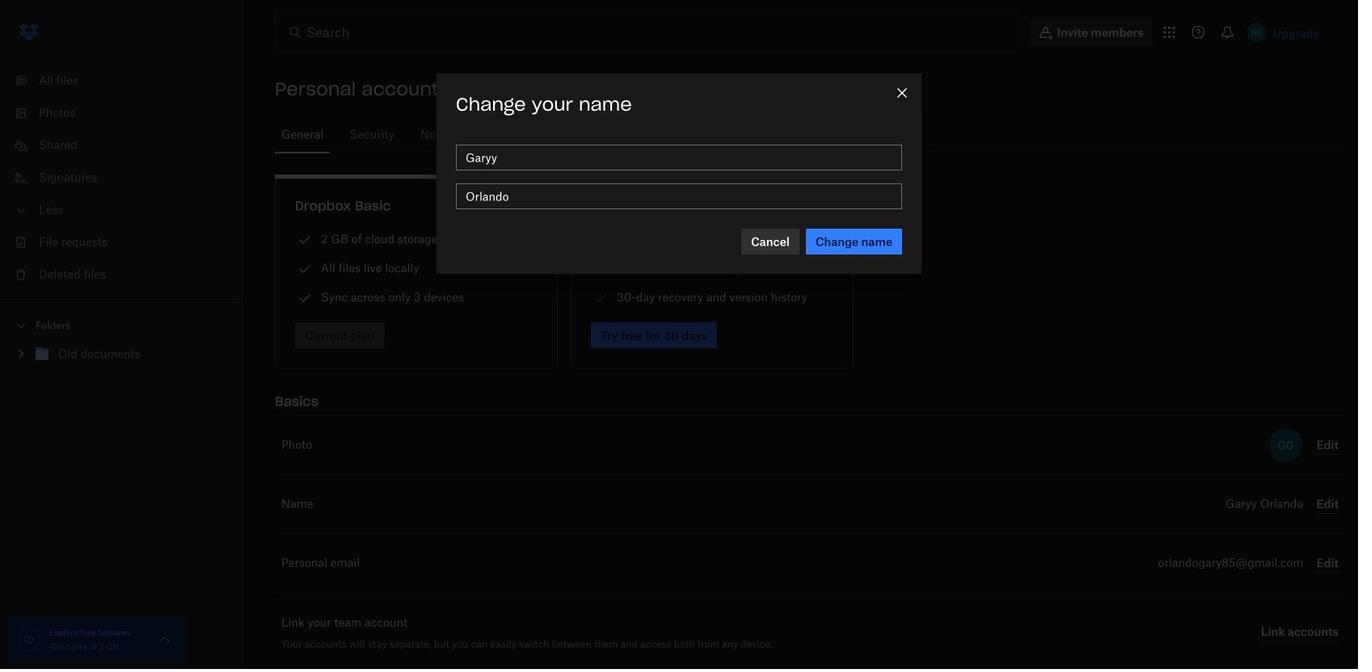 Task type: describe. For each thing, give the bounding box(es) containing it.
recommended image
[[591, 260, 610, 279]]

dropbox image
[[13, 16, 45, 49]]

Last name text field
[[466, 187, 893, 205]]

less image
[[13, 203, 29, 219]]

sharing tab
[[736, 116, 792, 154]]

First name text field
[[466, 149, 893, 166]]



Task type: locate. For each thing, give the bounding box(es) containing it.
refer a friend tab
[[638, 116, 723, 154]]

branding tab
[[562, 116, 625, 154]]

dialog
[[437, 73, 922, 274]]

recommended image
[[591, 289, 610, 308]]

apps tab
[[509, 116, 549, 154]]

tab list
[[275, 113, 1345, 154]]

list
[[0, 55, 243, 302]]



Task type: vqa. For each thing, say whether or not it's contained in the screenshot.
Branding tab
yes



